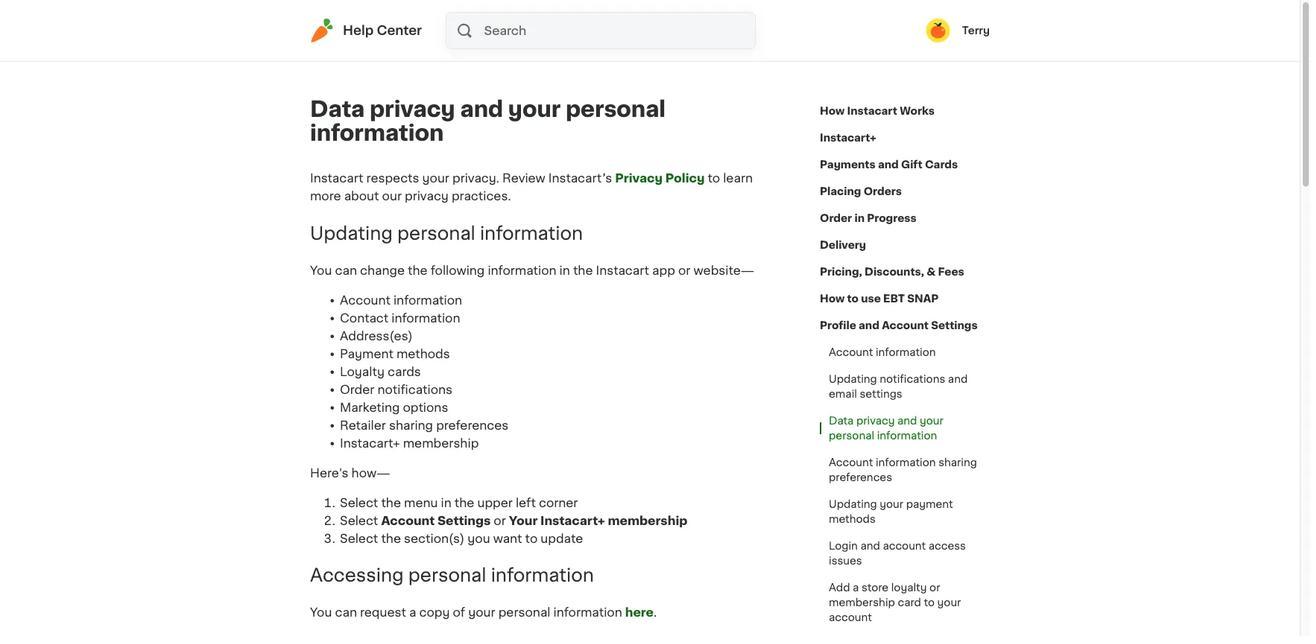 Task type: locate. For each thing, give the bounding box(es) containing it.
0 vertical spatial sharing
[[389, 420, 433, 431]]

account for account information sharing preferences
[[829, 458, 873, 468]]

select the menu in the upper left corner
[[340, 497, 578, 509]]

1 horizontal spatial preferences
[[829, 473, 892, 483]]

1 vertical spatial instacart+
[[340, 437, 400, 449]]

methods up login
[[829, 514, 876, 525]]

1 vertical spatial data privacy and your personal information
[[829, 416, 944, 441]]

account down updating your payment methods link
[[883, 541, 926, 552]]

0 horizontal spatial preferences
[[436, 420, 509, 431]]

0 vertical spatial updating
[[310, 224, 393, 242]]

1 horizontal spatial instacart
[[596, 265, 649, 276]]

updating down about
[[310, 224, 393, 242]]

works
[[900, 106, 935, 116]]

updating inside updating notifications and email settings
[[829, 374, 877, 385]]

here link
[[625, 607, 654, 619]]

2 horizontal spatial membership
[[829, 598, 895, 608]]

account up contact
[[340, 294, 391, 306]]

1 horizontal spatial methods
[[829, 514, 876, 525]]

2 can from the top
[[335, 607, 357, 619]]

methods up cards
[[397, 348, 450, 360]]

updating up login
[[829, 499, 877, 510]]

2 vertical spatial or
[[930, 583, 940, 593]]

gift
[[901, 160, 923, 170]]

2 vertical spatial select
[[340, 533, 378, 545]]

notifications up options
[[378, 384, 453, 396]]

and
[[460, 99, 503, 120], [878, 160, 899, 170], [859, 321, 880, 331], [948, 374, 968, 385], [898, 416, 917, 426], [861, 541, 880, 552]]

1 you from the top
[[310, 265, 332, 276]]

sharing
[[389, 420, 433, 431], [939, 458, 977, 468]]

2 horizontal spatial instacart+
[[820, 133, 876, 143]]

account up updating your payment methods
[[829, 458, 873, 468]]

updating
[[310, 224, 393, 242], [829, 374, 877, 385], [829, 499, 877, 510]]

how inside "link"
[[820, 294, 845, 304]]

select account settings or your instacart+ membership
[[340, 515, 688, 527]]

your up review
[[508, 99, 561, 120]]

a inside add a store loyalty or membership card to your account
[[853, 583, 859, 593]]

can for change
[[335, 265, 357, 276]]

0 horizontal spatial a
[[409, 607, 416, 619]]

1 vertical spatial account
[[829, 613, 872, 623]]

information down data privacy and your personal information link on the right bottom of page
[[876, 458, 936, 468]]

how instacart works
[[820, 106, 935, 116]]

1 vertical spatial can
[[335, 607, 357, 619]]

3 select from the top
[[340, 533, 378, 545]]

data privacy and your personal information down settings
[[829, 416, 944, 441]]

updating for updating notifications and email settings
[[829, 374, 877, 385]]

sharing inside account information sharing preferences
[[939, 458, 977, 468]]

privacy up respects
[[370, 99, 455, 120]]

order down loyalty
[[340, 384, 375, 396]]

2 vertical spatial in
[[441, 497, 452, 509]]

1 horizontal spatial settings
[[931, 321, 978, 331]]

you can request a copy of your personal information here .
[[310, 607, 657, 619]]

personal down 'email'
[[829, 431, 874, 441]]

update
[[541, 533, 583, 545]]

account inside add a store loyalty or membership card to your account
[[829, 613, 872, 623]]

and inside updating notifications and email settings
[[948, 374, 968, 385]]

to left learn
[[708, 172, 720, 184]]

0 vertical spatial membership
[[403, 437, 479, 449]]

1 horizontal spatial account
[[883, 541, 926, 552]]

instacart+
[[820, 133, 876, 143], [340, 437, 400, 449], [541, 515, 605, 527]]

how up instacart+ link
[[820, 106, 845, 116]]

you
[[468, 533, 490, 545]]

or
[[678, 265, 691, 276], [494, 515, 506, 527], [930, 583, 940, 593]]

instacart up instacart+ link
[[847, 106, 897, 116]]

and left gift
[[878, 160, 899, 170]]

to
[[708, 172, 720, 184], [847, 294, 859, 304], [525, 533, 538, 545], [924, 598, 935, 608]]

2 you from the top
[[310, 607, 332, 619]]

and inside login and account access issues
[[861, 541, 880, 552]]

account down "profile"
[[829, 347, 873, 358]]

login
[[829, 541, 858, 552]]

1 how from the top
[[820, 106, 845, 116]]

notifications up settings
[[880, 374, 945, 385]]

updating for updating your payment methods
[[829, 499, 877, 510]]

1 horizontal spatial notifications
[[880, 374, 945, 385]]

account
[[883, 541, 926, 552], [829, 613, 872, 623]]

1 horizontal spatial instacart+
[[541, 515, 605, 527]]

options
[[403, 402, 448, 414]]

to right "card"
[[924, 598, 935, 608]]

and down updating notifications and email settings link
[[898, 416, 917, 426]]

2 horizontal spatial or
[[930, 583, 940, 593]]

payments and gift cards link
[[820, 151, 958, 178]]

1 vertical spatial instacart
[[310, 172, 363, 184]]

website—
[[694, 265, 755, 276]]

instacart+ down retailer
[[340, 437, 400, 449]]

how for how to use ebt snap
[[820, 294, 845, 304]]

2 vertical spatial instacart
[[596, 265, 649, 276]]

.
[[654, 607, 657, 619]]

order inside order in progress link
[[820, 213, 852, 224]]

notifications
[[880, 374, 945, 385], [378, 384, 453, 396]]

accessing personal information
[[310, 567, 594, 585]]

can left request on the left of page
[[335, 607, 357, 619]]

instacart's
[[549, 172, 612, 184]]

to inside add a store loyalty or membership card to your account
[[924, 598, 935, 608]]

1 horizontal spatial sharing
[[939, 458, 977, 468]]

address(es)
[[340, 330, 413, 342]]

information down 'update' at the left of page
[[491, 567, 594, 585]]

order down "placing"
[[820, 213, 852, 224]]

0 vertical spatial in
[[855, 213, 865, 224]]

account inside account information sharing preferences
[[829, 458, 873, 468]]

to inside to learn more about our privacy practices.
[[708, 172, 720, 184]]

0 vertical spatial you
[[310, 265, 332, 276]]

can for request
[[335, 607, 357, 619]]

or right loyalty
[[930, 583, 940, 593]]

instacart+ link
[[820, 124, 876, 151]]

membership inside add a store loyalty or membership card to your account
[[829, 598, 895, 608]]

instacart up more
[[310, 172, 363, 184]]

preferences down options
[[436, 420, 509, 431]]

a
[[853, 583, 859, 593], [409, 607, 416, 619]]

1 vertical spatial order
[[340, 384, 375, 396]]

here's
[[310, 467, 349, 479]]

1 vertical spatial membership
[[608, 515, 688, 527]]

0 vertical spatial can
[[335, 265, 357, 276]]

0 vertical spatial data privacy and your personal information
[[310, 99, 666, 144]]

your
[[508, 99, 561, 120], [422, 172, 449, 184], [920, 416, 944, 426], [880, 499, 904, 510], [937, 598, 961, 608], [468, 607, 495, 619]]

loyalty
[[340, 366, 385, 378]]

methods inside updating your payment methods
[[829, 514, 876, 525]]

1 vertical spatial or
[[494, 515, 506, 527]]

or down upper
[[494, 515, 506, 527]]

to learn more about our privacy practices.
[[310, 172, 753, 202]]

information down profile and account settings link in the right of the page
[[876, 347, 936, 358]]

1 horizontal spatial in
[[560, 265, 570, 276]]

access
[[929, 541, 966, 552]]

1 vertical spatial data
[[829, 416, 854, 426]]

your inside updating your payment methods
[[880, 499, 904, 510]]

information
[[310, 123, 444, 144], [480, 224, 583, 242], [488, 265, 557, 276], [394, 294, 462, 306], [392, 312, 460, 324], [876, 347, 936, 358], [877, 431, 937, 441], [876, 458, 936, 468], [491, 567, 594, 585], [554, 607, 622, 619]]

settings
[[860, 389, 903, 400]]

card
[[898, 598, 921, 608]]

1 horizontal spatial data
[[829, 416, 854, 426]]

0 vertical spatial methods
[[397, 348, 450, 360]]

2 vertical spatial membership
[[829, 598, 895, 608]]

preferences up updating your payment methods
[[829, 473, 892, 483]]

1 vertical spatial select
[[340, 515, 378, 527]]

privacy right our
[[405, 190, 449, 202]]

account inside 'account information contact information address(es) payment methods loyalty cards order notifications marketing options retailer sharing preferences instacart+ membership'
[[340, 294, 391, 306]]

and right login
[[861, 541, 880, 552]]

0 horizontal spatial data
[[310, 99, 365, 120]]

0 vertical spatial how
[[820, 106, 845, 116]]

instacart+ inside 'account information contact information address(es) payment methods loyalty cards order notifications marketing options retailer sharing preferences instacart+ membership'
[[340, 437, 400, 449]]

a right add
[[853, 583, 859, 593]]

0 horizontal spatial account
[[829, 613, 872, 623]]

a left copy
[[409, 607, 416, 619]]

1 select from the top
[[340, 497, 378, 509]]

0 horizontal spatial sharing
[[389, 420, 433, 431]]

account down add
[[829, 613, 872, 623]]

payments
[[820, 160, 876, 170]]

personal up of
[[408, 567, 486, 585]]

1 vertical spatial privacy
[[405, 190, 449, 202]]

payment
[[906, 499, 953, 510]]

0 vertical spatial a
[[853, 583, 859, 593]]

1 vertical spatial settings
[[438, 515, 491, 527]]

membership
[[403, 437, 479, 449], [608, 515, 688, 527], [829, 598, 895, 608]]

how
[[820, 106, 845, 116], [820, 294, 845, 304]]

1 vertical spatial updating
[[829, 374, 877, 385]]

can
[[335, 265, 357, 276], [335, 607, 357, 619]]

1 vertical spatial how
[[820, 294, 845, 304]]

can left change
[[335, 265, 357, 276]]

data privacy and your personal information up privacy.
[[310, 99, 666, 144]]

0 vertical spatial preferences
[[436, 420, 509, 431]]

upper
[[477, 497, 513, 509]]

add
[[829, 583, 850, 593]]

your right "card"
[[937, 598, 961, 608]]

instacart left app
[[596, 265, 649, 276]]

pricing, discounts, & fees
[[820, 267, 964, 277]]

settings down the snap at the top
[[931, 321, 978, 331]]

0 vertical spatial instacart
[[847, 106, 897, 116]]

instacart inside how instacart works link
[[847, 106, 897, 116]]

1 horizontal spatial order
[[820, 213, 852, 224]]

2 horizontal spatial instacart
[[847, 106, 897, 116]]

0 horizontal spatial methods
[[397, 348, 450, 360]]

personal up "privacy"
[[566, 99, 666, 120]]

settings
[[931, 321, 978, 331], [438, 515, 491, 527]]

and up data privacy and your personal information link on the right bottom of page
[[948, 374, 968, 385]]

information up respects
[[310, 123, 444, 144]]

1 vertical spatial in
[[560, 265, 570, 276]]

account for account information contact information address(es) payment methods loyalty cards order notifications marketing options retailer sharing preferences instacart+ membership
[[340, 294, 391, 306]]

personal
[[566, 99, 666, 120], [397, 224, 475, 242], [829, 431, 874, 441], [408, 567, 486, 585], [498, 607, 551, 619]]

0 vertical spatial order
[[820, 213, 852, 224]]

how—
[[352, 467, 390, 479]]

updating notifications and email settings link
[[820, 366, 990, 408]]

your down account information sharing preferences
[[880, 499, 904, 510]]

cards
[[925, 160, 958, 170]]

0 horizontal spatial notifications
[[378, 384, 453, 396]]

your left privacy.
[[422, 172, 449, 184]]

0 vertical spatial or
[[678, 265, 691, 276]]

1 vertical spatial you
[[310, 607, 332, 619]]

profile
[[820, 321, 856, 331]]

or right app
[[678, 265, 691, 276]]

0 horizontal spatial membership
[[403, 437, 479, 449]]

instacart+ up payments
[[820, 133, 876, 143]]

0 vertical spatial select
[[340, 497, 378, 509]]

sharing up payment
[[939, 458, 977, 468]]

settings up select the section(s) you want to update in the left of the page
[[438, 515, 491, 527]]

you down accessing at bottom
[[310, 607, 332, 619]]

0 vertical spatial data
[[310, 99, 365, 120]]

pricing, discounts, & fees link
[[820, 259, 964, 286]]

account information contact information address(es) payment methods loyalty cards order notifications marketing options retailer sharing preferences instacart+ membership
[[340, 294, 509, 449]]

help
[[343, 24, 374, 37]]

privacy down settings
[[856, 416, 895, 426]]

sharing down options
[[389, 420, 433, 431]]

cards
[[388, 366, 421, 378]]

profile and account settings link
[[820, 312, 978, 339]]

delivery link
[[820, 232, 866, 259]]

want
[[493, 533, 522, 545]]

1 can from the top
[[335, 265, 357, 276]]

to left use
[[847, 294, 859, 304]]

instacart+ up 'update' at the left of page
[[541, 515, 605, 527]]

you left change
[[310, 265, 332, 276]]

updating notifications and email settings
[[829, 374, 968, 400]]

0 horizontal spatial in
[[441, 497, 452, 509]]

how up "profile"
[[820, 294, 845, 304]]

1 vertical spatial sharing
[[939, 458, 977, 468]]

0 horizontal spatial instacart+
[[340, 437, 400, 449]]

1 horizontal spatial a
[[853, 583, 859, 593]]

the
[[408, 265, 428, 276], [573, 265, 593, 276], [381, 497, 401, 509], [455, 497, 474, 509], [381, 533, 401, 545]]

1 horizontal spatial data privacy and your personal information
[[829, 416, 944, 441]]

0 horizontal spatial settings
[[438, 515, 491, 527]]

data
[[310, 99, 365, 120], [829, 416, 854, 426]]

notifications inside updating notifications and email settings
[[880, 374, 945, 385]]

0 vertical spatial account
[[883, 541, 926, 552]]

1 vertical spatial preferences
[[829, 473, 892, 483]]

preferences inside 'account information contact information address(es) payment methods loyalty cards order notifications marketing options retailer sharing preferences instacart+ membership'
[[436, 420, 509, 431]]

about
[[344, 190, 379, 202]]

2 how from the top
[[820, 294, 845, 304]]

updating up 'email'
[[829, 374, 877, 385]]

account information link
[[820, 339, 945, 366]]

notifications inside 'account information contact information address(es) payment methods loyalty cards order notifications marketing options retailer sharing preferences instacart+ membership'
[[378, 384, 453, 396]]

information down following
[[394, 294, 462, 306]]

respects
[[366, 172, 419, 184]]

to inside "link"
[[847, 294, 859, 304]]

0 horizontal spatial order
[[340, 384, 375, 396]]

your
[[509, 515, 538, 527]]

request
[[360, 607, 406, 619]]

2 vertical spatial updating
[[829, 499, 877, 510]]

updating inside updating your payment methods
[[829, 499, 877, 510]]

1 vertical spatial methods
[[829, 514, 876, 525]]

select for select the menu in the upper left corner
[[340, 497, 378, 509]]



Task type: vqa. For each thing, say whether or not it's contained in the screenshot.
the water within ⅓ cup water FIJI Natural Artesian Water $9.99 Show alternatives
no



Task type: describe. For each thing, give the bounding box(es) containing it.
order inside 'account information contact information address(es) payment methods loyalty cards order notifications marketing options retailer sharing preferences instacart+ membership'
[[340, 384, 375, 396]]

ebt
[[883, 294, 905, 304]]

information up the you can change the following information in the instacart app or website—
[[480, 224, 583, 242]]

placing orders
[[820, 186, 902, 197]]

review
[[503, 172, 545, 184]]

user avatar image
[[926, 19, 950, 42]]

contact
[[340, 312, 389, 324]]

here
[[625, 607, 654, 619]]

you can change the following information in the instacart app or website—
[[310, 265, 755, 276]]

how instacart works link
[[820, 98, 935, 124]]

profile and account settings
[[820, 321, 978, 331]]

payment
[[340, 348, 394, 360]]

1 horizontal spatial membership
[[608, 515, 688, 527]]

account for account information
[[829, 347, 873, 358]]

2 horizontal spatial in
[[855, 213, 865, 224]]

copy
[[419, 607, 450, 619]]

data privacy and your personal information link
[[820, 408, 990, 450]]

loyalty
[[891, 583, 927, 593]]

to down your
[[525, 533, 538, 545]]

corner
[[539, 497, 578, 509]]

left
[[516, 497, 536, 509]]

account inside login and account access issues
[[883, 541, 926, 552]]

order in progress link
[[820, 205, 917, 232]]

order in progress
[[820, 213, 917, 224]]

data inside data privacy and your personal information link
[[829, 416, 854, 426]]

your right of
[[468, 607, 495, 619]]

or inside add a store loyalty or membership card to your account
[[930, 583, 940, 593]]

account down the "ebt"
[[882, 321, 929, 331]]

you for you can request a copy of your personal information here .
[[310, 607, 332, 619]]

login and account access issues
[[829, 541, 966, 567]]

accessing
[[310, 567, 404, 585]]

privacy
[[615, 172, 663, 184]]

login and account access issues link
[[820, 533, 990, 575]]

add a store loyalty or membership card to your account link
[[820, 575, 990, 631]]

snap
[[907, 294, 939, 304]]

instacart image
[[310, 19, 334, 42]]

2 vertical spatial privacy
[[856, 416, 895, 426]]

0 vertical spatial instacart+
[[820, 133, 876, 143]]

updating your payment methods
[[829, 499, 953, 525]]

0 vertical spatial privacy
[[370, 99, 455, 120]]

email
[[829, 389, 857, 400]]

account information sharing preferences
[[829, 458, 977, 483]]

membership inside 'account information contact information address(es) payment methods loyalty cards order notifications marketing options retailer sharing preferences instacart+ membership'
[[403, 437, 479, 449]]

information left here on the bottom left of the page
[[554, 607, 622, 619]]

select for select the section(s) you want to update
[[340, 533, 378, 545]]

how for how instacart works
[[820, 106, 845, 116]]

account information
[[829, 347, 936, 358]]

&
[[927, 267, 936, 277]]

your inside add a store loyalty or membership card to your account
[[937, 598, 961, 608]]

help center
[[343, 24, 422, 37]]

how to use ebt snap
[[820, 294, 939, 304]]

marketing
[[340, 402, 400, 414]]

progress
[[867, 213, 917, 224]]

fees
[[938, 267, 964, 277]]

preferences inside account information sharing preferences
[[829, 473, 892, 483]]

placing
[[820, 186, 861, 197]]

1 vertical spatial a
[[409, 607, 416, 619]]

issues
[[829, 556, 862, 567]]

use
[[861, 294, 881, 304]]

our
[[382, 190, 402, 202]]

account information sharing preferences link
[[820, 450, 990, 491]]

app
[[652, 265, 675, 276]]

updating personal information
[[310, 224, 583, 242]]

0 horizontal spatial instacart
[[310, 172, 363, 184]]

store
[[862, 583, 889, 593]]

sharing inside 'account information contact information address(es) payment methods loyalty cards order notifications marketing options retailer sharing preferences instacart+ membership'
[[389, 420, 433, 431]]

your down updating notifications and email settings link
[[920, 416, 944, 426]]

orders
[[864, 186, 902, 197]]

terry link
[[926, 19, 990, 42]]

methods inside 'account information contact information address(es) payment methods loyalty cards order notifications marketing options retailer sharing preferences instacart+ membership'
[[397, 348, 450, 360]]

delivery
[[820, 240, 866, 250]]

retailer
[[340, 420, 386, 431]]

1 horizontal spatial or
[[678, 265, 691, 276]]

Search search field
[[483, 13, 755, 48]]

and down use
[[859, 321, 880, 331]]

how to use ebt snap link
[[820, 286, 939, 312]]

learn
[[723, 172, 753, 184]]

information right following
[[488, 265, 557, 276]]

policy
[[665, 172, 705, 184]]

here's how—
[[310, 467, 390, 479]]

2 select from the top
[[340, 515, 378, 527]]

center
[[377, 24, 422, 37]]

account down menu
[[381, 515, 435, 527]]

placing orders link
[[820, 178, 902, 205]]

0 horizontal spatial data privacy and your personal information
[[310, 99, 666, 144]]

you for you can change the following information in the instacart app or website—
[[310, 265, 332, 276]]

0 horizontal spatial or
[[494, 515, 506, 527]]

2 vertical spatial instacart+
[[541, 515, 605, 527]]

privacy policy link
[[615, 172, 705, 184]]

following
[[431, 265, 485, 276]]

information up 'address(es)'
[[392, 312, 460, 324]]

updating for updating personal information
[[310, 224, 393, 242]]

and up privacy.
[[460, 99, 503, 120]]

of
[[453, 607, 465, 619]]

0 vertical spatial settings
[[931, 321, 978, 331]]

personal up following
[[397, 224, 475, 242]]

menu
[[404, 497, 438, 509]]

personal right of
[[498, 607, 551, 619]]

privacy inside to learn more about our privacy practices.
[[405, 190, 449, 202]]

add a store loyalty or membership card to your account
[[829, 583, 961, 623]]

information up account information sharing preferences link
[[877, 431, 937, 441]]

payments and gift cards
[[820, 160, 958, 170]]

help center link
[[310, 19, 422, 42]]

discounts,
[[865, 267, 924, 277]]

change
[[360, 265, 405, 276]]

privacy.
[[452, 172, 499, 184]]

section(s)
[[404, 533, 465, 545]]

information inside account information sharing preferences
[[876, 458, 936, 468]]

more
[[310, 190, 341, 202]]

terry
[[962, 25, 990, 36]]

updating your payment methods link
[[820, 491, 990, 533]]



